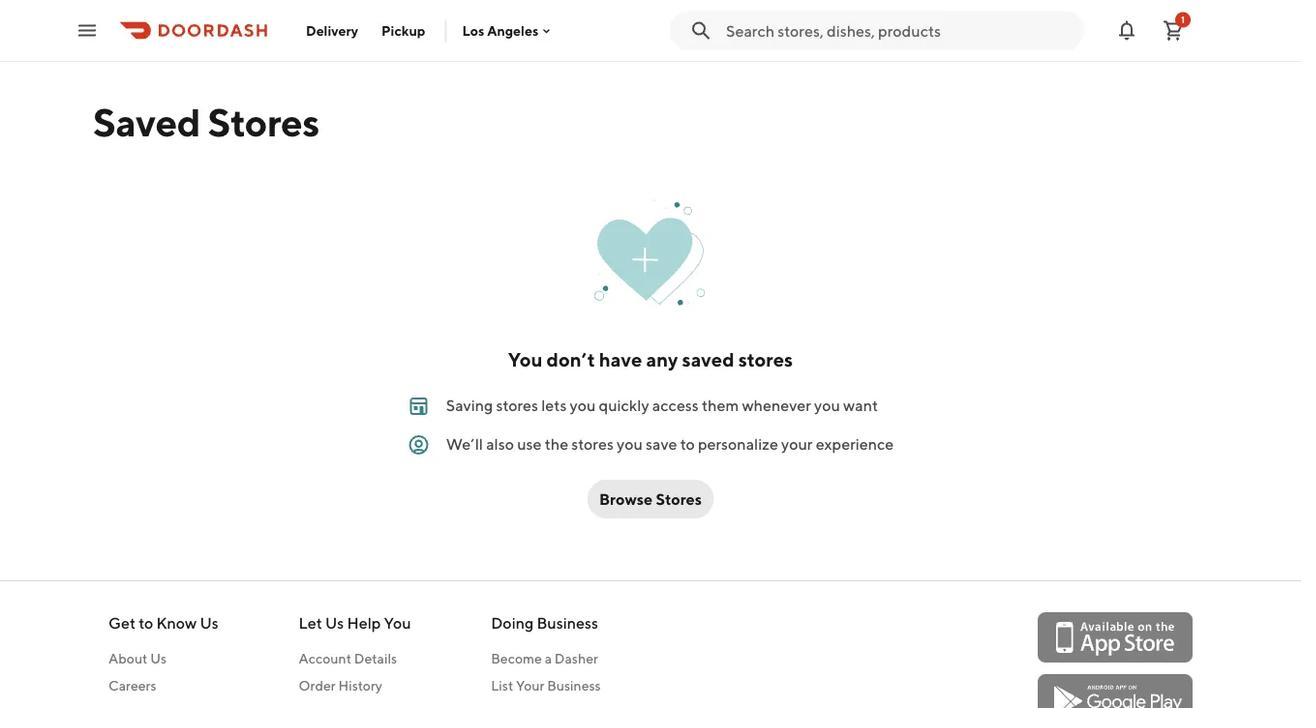 Task type: describe. For each thing, give the bounding box(es) containing it.
pickup
[[381, 22, 425, 38]]

pickup button
[[370, 15, 437, 46]]

want
[[843, 396, 878, 415]]

save
[[646, 435, 677, 454]]

account details
[[299, 651, 397, 667]]

also
[[486, 435, 514, 454]]

business inside the list your business link
[[547, 678, 601, 694]]

account
[[299, 651, 351, 667]]

careers
[[108, 678, 156, 694]]

experience
[[816, 435, 894, 454]]

delivery button
[[294, 15, 370, 46]]

browse stores
[[599, 490, 702, 509]]

order history
[[299, 678, 382, 694]]

order
[[299, 678, 336, 694]]

get
[[108, 614, 136, 633]]

whenever
[[742, 396, 811, 415]]

1 horizontal spatial us
[[200, 614, 219, 633]]

1 items, open order cart image
[[1162, 19, 1185, 42]]

we'll also use the stores you save to personalize your experience
[[446, 435, 894, 454]]

los
[[462, 23, 484, 38]]

saving stores lets you quickly access them whenever you want
[[446, 396, 878, 415]]

details
[[354, 651, 397, 667]]

help
[[347, 614, 381, 633]]

don't
[[546, 348, 595, 371]]

your
[[516, 678, 544, 694]]

history
[[338, 678, 382, 694]]

let us help you
[[299, 614, 411, 633]]

0 vertical spatial business
[[537, 614, 598, 633]]

0 horizontal spatial you
[[570, 396, 596, 415]]

about
[[108, 651, 148, 667]]

saved
[[682, 348, 734, 371]]

personalize
[[698, 435, 778, 454]]

your
[[781, 435, 813, 454]]

1
[[1181, 14, 1185, 25]]

you don't have any saved stores
[[508, 348, 793, 371]]

about us link
[[108, 650, 219, 669]]

quickly
[[599, 396, 649, 415]]

open menu image
[[76, 19, 99, 42]]

list your business link
[[491, 677, 651, 696]]

a
[[545, 651, 552, 667]]

doing business
[[491, 614, 598, 633]]

0 horizontal spatial to
[[139, 614, 153, 633]]

stores for saved stores
[[208, 99, 319, 145]]

about us
[[108, 651, 167, 667]]

us for about us
[[150, 651, 167, 667]]

0 vertical spatial stores
[[738, 348, 793, 371]]

1 horizontal spatial to
[[680, 435, 695, 454]]

know
[[156, 614, 197, 633]]

1 vertical spatial you
[[384, 614, 411, 633]]

careers link
[[108, 677, 219, 696]]

have
[[599, 348, 642, 371]]

we'll
[[446, 435, 483, 454]]



Task type: vqa. For each thing, say whether or not it's contained in the screenshot.
"Sandwich" in Spicy Chicken Sandwich Combo $12.99
no



Task type: locate. For each thing, give the bounding box(es) containing it.
1 vertical spatial to
[[139, 614, 153, 633]]

stores for browse stores
[[656, 490, 702, 509]]

0 horizontal spatial us
[[150, 651, 167, 667]]

list your business
[[491, 678, 601, 694]]

2 vertical spatial stores
[[571, 435, 614, 454]]

the
[[545, 435, 568, 454]]

use
[[517, 435, 542, 454]]

us up careers link
[[150, 651, 167, 667]]

you left want
[[814, 396, 840, 415]]

notification bell image
[[1115, 19, 1138, 42]]

stores right the
[[571, 435, 614, 454]]

los angeles button
[[462, 23, 554, 38]]

delivery
[[306, 22, 358, 38]]

us for let us help you
[[325, 614, 344, 633]]

doing
[[491, 614, 534, 633]]

1 horizontal spatial you
[[508, 348, 543, 371]]

you right help
[[384, 614, 411, 633]]

business
[[537, 614, 598, 633], [547, 678, 601, 694]]

them
[[702, 396, 739, 415]]

us right let
[[325, 614, 344, 633]]

los angeles
[[462, 23, 539, 38]]

0 horizontal spatial stores
[[496, 396, 538, 415]]

access
[[652, 396, 699, 415]]

become a dasher
[[491, 651, 598, 667]]

us
[[200, 614, 219, 633], [325, 614, 344, 633], [150, 651, 167, 667]]

2 horizontal spatial us
[[325, 614, 344, 633]]

us right know
[[200, 614, 219, 633]]

stores
[[208, 99, 319, 145], [656, 490, 702, 509]]

list
[[491, 678, 513, 694]]

saved
[[93, 99, 200, 145]]

browse
[[599, 490, 653, 509]]

you
[[508, 348, 543, 371], [384, 614, 411, 633]]

stores up the whenever
[[738, 348, 793, 371]]

to right the get
[[139, 614, 153, 633]]

1 vertical spatial stores
[[656, 490, 702, 509]]

stores
[[738, 348, 793, 371], [496, 396, 538, 415], [571, 435, 614, 454]]

order history link
[[299, 677, 411, 696]]

angeles
[[487, 23, 539, 38]]

account details link
[[299, 650, 411, 669]]

2 horizontal spatial stores
[[738, 348, 793, 371]]

business up become a dasher link
[[537, 614, 598, 633]]

let
[[299, 614, 322, 633]]

1 vertical spatial business
[[547, 678, 601, 694]]

0 horizontal spatial you
[[384, 614, 411, 633]]

Store search: begin typing to search for stores available on DoorDash text field
[[726, 20, 1073, 41]]

1 horizontal spatial stores
[[571, 435, 614, 454]]

you right lets
[[570, 396, 596, 415]]

0 vertical spatial stores
[[208, 99, 319, 145]]

become
[[491, 651, 542, 667]]

saving
[[446, 396, 493, 415]]

0 horizontal spatial stores
[[208, 99, 319, 145]]

any
[[646, 348, 678, 371]]

lets
[[541, 396, 567, 415]]

you
[[570, 396, 596, 415], [814, 396, 840, 415], [617, 435, 643, 454]]

dasher
[[555, 651, 598, 667]]

you left save on the bottom of page
[[617, 435, 643, 454]]

get to know us
[[108, 614, 219, 633]]

stores left lets
[[496, 396, 538, 415]]

saved stores
[[93, 99, 319, 145]]

1 horizontal spatial stores
[[656, 490, 702, 509]]

business down become a dasher link
[[547, 678, 601, 694]]

1 button
[[1154, 11, 1193, 50]]

to right save on the bottom of page
[[680, 435, 695, 454]]

2 horizontal spatial you
[[814, 396, 840, 415]]

0 vertical spatial you
[[508, 348, 543, 371]]

to
[[680, 435, 695, 454], [139, 614, 153, 633]]

stores inside button
[[656, 490, 702, 509]]

browse stores button
[[588, 480, 713, 519]]

0 vertical spatial to
[[680, 435, 695, 454]]

1 vertical spatial stores
[[496, 396, 538, 415]]

1 horizontal spatial you
[[617, 435, 643, 454]]

you left don't
[[508, 348, 543, 371]]

become a dasher link
[[491, 650, 651, 669]]



